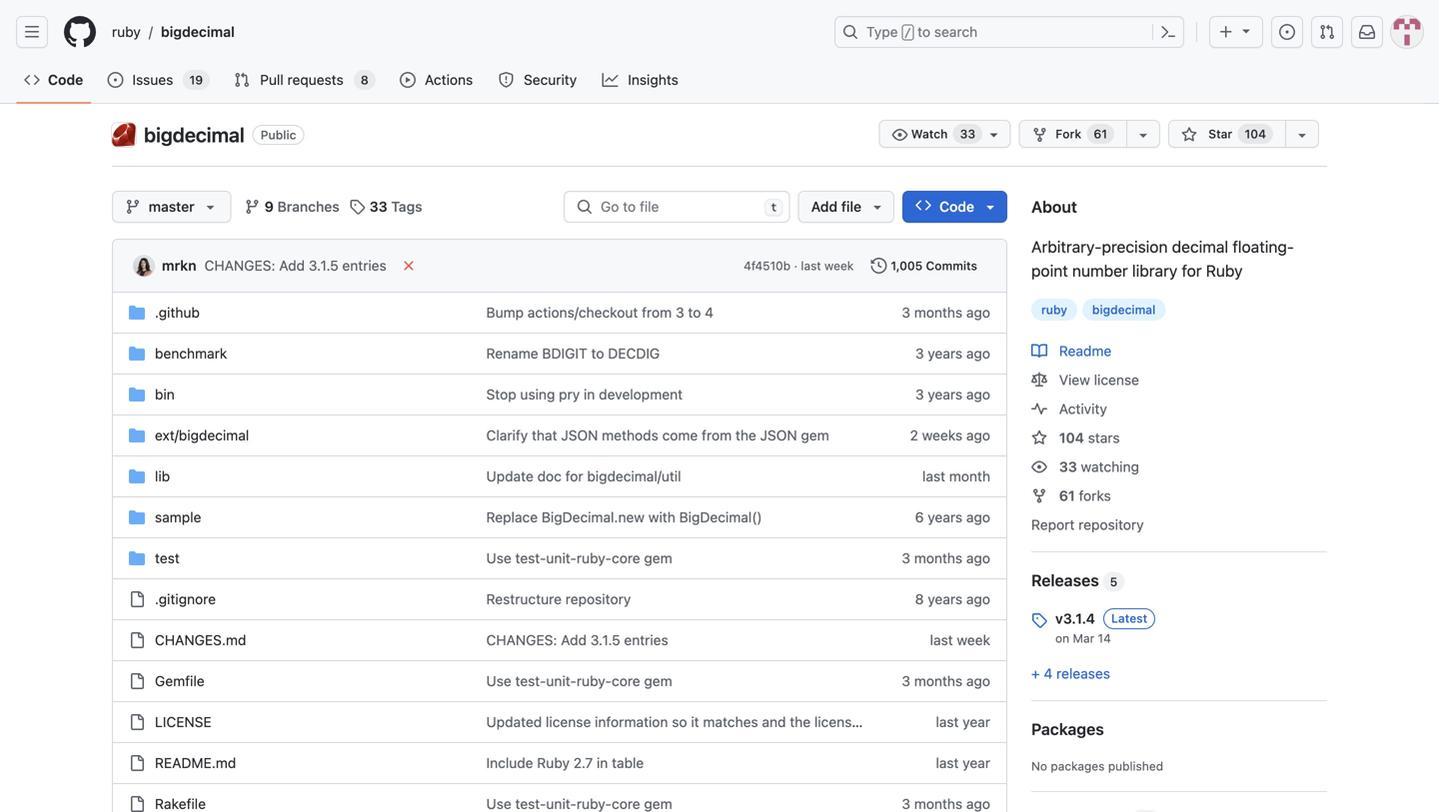 Task type: describe. For each thing, give the bounding box(es) containing it.
directory image for lib
[[129, 469, 145, 485]]

2 weeks ago
[[910, 427, 991, 444]]

updated
[[486, 714, 542, 731]]

years for in
[[928, 386, 963, 403]]

ago for sample
[[967, 509, 991, 526]]

1,005
[[891, 259, 923, 273]]

6
[[915, 509, 924, 526]]

8 for 8 years ago
[[915, 591, 924, 608]]

search image
[[577, 199, 593, 215]]

0 vertical spatial changes: add 3.1.5 entries link
[[205, 257, 387, 274]]

ext/
[[155, 427, 179, 444]]

1,005 commits link
[[862, 252, 987, 280]]

clarify that json methods come from the json gem link
[[486, 427, 829, 444]]

9
[[265, 198, 274, 215]]

using
[[520, 386, 555, 403]]

master button
[[112, 191, 232, 223]]

star
[[1209, 127, 1233, 141]]

last right ·
[[801, 259, 821, 273]]

1 horizontal spatial from
[[702, 427, 732, 444]]

1 vertical spatial code image
[[916, 197, 932, 213]]

search
[[935, 23, 978, 40]]

t
[[771, 202, 777, 214]]

precision
[[1102, 237, 1168, 256]]

law image
[[1032, 372, 1048, 388]]

include
[[486, 755, 533, 772]]

add file
[[811, 198, 862, 215]]

view license
[[1056, 372, 1140, 388]]

with
[[649, 509, 676, 526]]

4f4510b · last week
[[744, 259, 854, 273]]

book image
[[1032, 343, 1048, 359]]

x image
[[401, 258, 417, 274]]

/ for ruby
[[149, 23, 153, 40]]

1 horizontal spatial license
[[815, 714, 860, 731]]

gem for gemfile
[[644, 673, 673, 690]]

benchmark
[[155, 345, 227, 362]]

use test-unit-ruby-core gem for gemfile
[[486, 673, 673, 690]]

update doc for bigdecimal/util link
[[486, 468, 681, 485]]

0 vertical spatial bigdecimal link
[[153, 16, 243, 48]]

code button
[[903, 191, 1008, 223]]

3 for benchmark
[[916, 345, 924, 362]]

pull requests
[[260, 71, 344, 88]]

1 vertical spatial ruby link
[[1032, 299, 1078, 321]]

v3.1.4
[[1056, 611, 1096, 627]]

0 vertical spatial week
[[825, 259, 854, 273]]

star 104
[[1206, 127, 1267, 141]]

months for .github
[[914, 304, 963, 321]]

activity
[[1059, 401, 1108, 417]]

0 vertical spatial 3.1.5
[[309, 257, 339, 274]]

update
[[486, 468, 534, 485]]

git branch image
[[125, 199, 141, 215]]

to for search
[[918, 23, 931, 40]]

changes.md link
[[155, 632, 246, 649]]

1 vertical spatial file
[[864, 714, 883, 731]]

3 months ago for .github
[[902, 304, 991, 321]]

methods
[[602, 427, 659, 444]]

61 forks
[[1059, 488, 1111, 504]]

doc
[[537, 468, 562, 485]]

insights
[[628, 71, 679, 88]]

unit- for test
[[546, 550, 577, 567]]

published
[[1108, 760, 1164, 774]]

directory image for sample
[[129, 510, 145, 526]]

·
[[794, 259, 798, 273]]

use test-unit-ruby-core gem for test
[[486, 550, 673, 567]]

directory image for test
[[129, 551, 145, 567]]

see your forks of this repository image
[[1136, 127, 1152, 143]]

1 horizontal spatial changes: add 3.1.5 entries link
[[486, 632, 669, 649]]

matches
[[703, 714, 758, 731]]

it…
[[915, 714, 934, 731]]

insights link
[[595, 65, 688, 95]]

3 months ago for test
[[902, 550, 991, 567]]

ruby for ruby / bigdecimal
[[112, 23, 141, 40]]

ago for .github
[[967, 304, 991, 321]]

branches
[[277, 198, 340, 215]]

type / to search
[[867, 23, 978, 40]]

rename
[[486, 345, 539, 362]]

bigdecimal()
[[679, 509, 762, 526]]

0 vertical spatial ruby link
[[104, 16, 149, 48]]

graph image
[[603, 72, 619, 88]]

ruby- for test
[[577, 550, 612, 567]]

ruby- for gemfile
[[577, 673, 612, 690]]

1 vertical spatial 104
[[1059, 430, 1085, 446]]

bigdecimal.new
[[542, 509, 645, 526]]

actions link
[[392, 65, 482, 95]]

code link
[[16, 65, 91, 95]]

last week
[[930, 632, 991, 649]]

bigdecimal inside ruby / bigdecimal
[[161, 23, 235, 40]]

1 horizontal spatial changes: add 3.1.5 entries
[[486, 632, 669, 649]]

file inside popup button
[[842, 198, 862, 215]]

last year
[[936, 755, 991, 772]]

1 horizontal spatial changes:
[[486, 632, 557, 649]]

pulse image
[[1032, 401, 1048, 417]]

month
[[950, 468, 991, 485]]

stars
[[1088, 430, 1120, 446]]

readme
[[1056, 343, 1112, 359]]

1 vertical spatial the
[[790, 714, 811, 731]]

3 for gemfile
[[902, 673, 911, 690]]

ruby for ruby
[[1042, 303, 1068, 317]]

eye image
[[892, 127, 908, 143]]

in for development
[[584, 386, 595, 403]]

floating-
[[1233, 237, 1295, 256]]

arbitrary-precision decimal floating- point number library for ruby
[[1032, 237, 1295, 280]]

replace bigdecimal.new with bigdecimal()
[[486, 509, 762, 526]]

releases 5
[[1032, 571, 1118, 590]]

4f4510b
[[744, 259, 791, 273]]

restructure
[[486, 591, 562, 608]]

0 horizontal spatial code image
[[24, 72, 40, 88]]

stop using pry in development
[[486, 386, 683, 403]]

star image
[[1182, 127, 1198, 143]]

8 years ago
[[915, 591, 991, 608]]

1 horizontal spatial 4
[[1044, 666, 1053, 682]]

readme link
[[1032, 343, 1112, 359]]

issues
[[132, 71, 173, 88]]

core for test
[[612, 550, 641, 567]]

add this repository to a list image
[[1295, 127, 1311, 143]]

years for bigdecimal()
[[928, 509, 963, 526]]

pry
[[559, 386, 580, 403]]

tag image
[[1032, 613, 1048, 629]]

ago for bin
[[967, 386, 991, 403]]

14
[[1098, 632, 1111, 646]]

5
[[1110, 575, 1118, 589]]

code inside popup button
[[940, 198, 975, 215]]

add file button
[[798, 191, 895, 223]]

eye image
[[1032, 459, 1048, 475]]

no packages published
[[1032, 760, 1164, 774]]

4 ago from the top
[[967, 427, 991, 444]]

master
[[149, 198, 195, 215]]

0 horizontal spatial changes: add 3.1.5 entries
[[205, 257, 387, 274]]

changes.md
[[155, 632, 246, 649]]

months for gemfile
[[914, 673, 963, 690]]

1 horizontal spatial to
[[688, 304, 701, 321]]

ext/ bigdecimal
[[155, 427, 249, 444]]

issue opened image
[[107, 72, 123, 88]]

1 vertical spatial entries
[[624, 632, 669, 649]]

triangle down image inside code popup button
[[983, 199, 999, 215]]

0 horizontal spatial 4
[[705, 304, 714, 321]]

mrkn image
[[134, 257, 154, 277]]

view
[[1059, 372, 1091, 388]]

gemfile
[[155, 673, 205, 690]]

1 vertical spatial 61
[[1059, 488, 1075, 504]]

commits
[[926, 259, 978, 273]]

3 years ago for rename bdigit to decdig
[[916, 345, 991, 362]]

bump
[[486, 304, 524, 321]]

play image
[[400, 72, 416, 88]]

readme.md
[[155, 755, 236, 772]]

mrkn
[[162, 257, 197, 274]]

0 vertical spatial 104
[[1245, 127, 1267, 141]]

replace
[[486, 509, 538, 526]]

Go to file text field
[[601, 192, 757, 222]]

triangle down image right the master
[[203, 199, 219, 215]]

19
[[189, 73, 203, 87]]

in for table
[[597, 755, 608, 772]]

gemfile link
[[155, 673, 205, 690]]

3 for test
[[902, 550, 911, 567]]

ruby inside arbitrary-precision decimal floating- point number library for ruby
[[1206, 261, 1243, 280]]

2 vertical spatial bigdecimal link
[[1083, 299, 1166, 321]]

bin
[[155, 386, 175, 403]]

33 for 33 tags
[[370, 198, 388, 215]]

plus image
[[1219, 24, 1235, 40]]

+ 4 releases link
[[1032, 666, 1111, 682]]



Task type: locate. For each thing, give the bounding box(es) containing it.
tag image
[[350, 199, 366, 215]]

json right the come
[[760, 427, 797, 444]]

the right the come
[[736, 427, 757, 444]]

/ for type
[[904, 26, 912, 40]]

gem left 2
[[801, 427, 829, 444]]

1 core from the top
[[612, 550, 641, 567]]

license up include ruby 2.7 in table link
[[546, 714, 591, 731]]

shield image
[[498, 72, 514, 88]]

file left it…
[[864, 714, 883, 731]]

bigdecimal
[[161, 23, 235, 40], [144, 123, 245, 146], [1093, 303, 1156, 317], [179, 427, 249, 444]]

to for decdig
[[591, 345, 604, 362]]

0 horizontal spatial 33
[[370, 198, 388, 215]]

triangle down image right plus image
[[1239, 22, 1255, 38]]

ruby left the 2.7
[[537, 755, 570, 772]]

0 horizontal spatial 61
[[1059, 488, 1075, 504]]

0 vertical spatial use test-unit-ruby-core gem link
[[486, 550, 673, 567]]

0 horizontal spatial and
[[762, 714, 786, 731]]

1 vertical spatial ruby
[[1042, 303, 1068, 317]]

0 vertical spatial code
[[48, 71, 83, 88]]

1 vertical spatial 33
[[370, 198, 388, 215]]

1 horizontal spatial ruby link
[[1032, 299, 1078, 321]]

0 horizontal spatial changes:
[[205, 257, 275, 274]]

2 year from the top
[[963, 755, 991, 772]]

33 right watch
[[960, 127, 976, 141]]

0 vertical spatial core
[[612, 550, 641, 567]]

ago up last week
[[967, 591, 991, 608]]

ago
[[967, 304, 991, 321], [967, 345, 991, 362], [967, 386, 991, 403], [967, 427, 991, 444], [967, 509, 991, 526], [967, 550, 991, 567], [967, 591, 991, 608], [967, 673, 991, 690]]

from up decdig
[[642, 304, 672, 321]]

file right t
[[842, 198, 862, 215]]

1 vertical spatial week
[[957, 632, 991, 649]]

use up the updated
[[486, 673, 512, 690]]

directory image for benchmark
[[129, 346, 145, 362]]

0 vertical spatial entries
[[342, 257, 387, 274]]

use test-unit-ruby-core gem link for gemfile
[[486, 673, 673, 690]]

3
[[676, 304, 684, 321], [902, 304, 911, 321], [916, 345, 924, 362], [916, 386, 924, 403], [902, 550, 911, 567], [902, 673, 911, 690]]

clarify
[[486, 427, 528, 444]]

ago up 2 weeks ago
[[967, 386, 991, 403]]

2 3 years ago from the top
[[916, 386, 991, 403]]

ago left book image
[[967, 345, 991, 362]]

1 horizontal spatial week
[[957, 632, 991, 649]]

star image
[[1032, 430, 1048, 446]]

years for decdig
[[928, 345, 963, 362]]

triangle down image inside add file popup button
[[870, 199, 886, 215]]

1 directory image from the top
[[129, 305, 145, 321]]

2 test- from the top
[[515, 673, 546, 690]]

33 right eye image
[[1059, 459, 1077, 475]]

last for last month
[[923, 468, 946, 485]]

104 stars
[[1059, 430, 1120, 446]]

license left it…
[[815, 714, 860, 731]]

rename bdigit to decdig
[[486, 345, 660, 362]]

1 vertical spatial gem
[[644, 550, 673, 567]]

week down 8 years ago
[[957, 632, 991, 649]]

/ inside ruby / bigdecimal
[[149, 23, 153, 40]]

updated license information so it matches and the license file and it… last year
[[486, 714, 991, 731]]

2 ago from the top
[[967, 345, 991, 362]]

watching
[[1081, 459, 1140, 475]]

2 json from the left
[[760, 427, 797, 444]]

104 users starred this repository element
[[1238, 124, 1274, 144]]

issue opened image
[[1280, 24, 1296, 40]]

2 unit- from the top
[[546, 673, 577, 690]]

fork
[[1056, 127, 1082, 141]]

1 vertical spatial ruby-
[[577, 673, 612, 690]]

ruby down decimal
[[1206, 261, 1243, 280]]

3 3 months ago from the top
[[902, 673, 991, 690]]

.github
[[155, 304, 200, 321]]

1 vertical spatial directory image
[[129, 551, 145, 567]]

3 months from the top
[[914, 673, 963, 690]]

repo forked image
[[1032, 127, 1048, 143]]

activity link
[[1032, 401, 1108, 417]]

license
[[155, 714, 212, 731]]

changes: add 3.1.5 entries down 9 branches in the left of the page
[[205, 257, 387, 274]]

code image
[[24, 72, 40, 88], [916, 197, 932, 213]]

2 horizontal spatial to
[[918, 23, 931, 40]]

repository right restructure
[[566, 591, 631, 608]]

3 ago from the top
[[967, 386, 991, 403]]

2 use from the top
[[486, 673, 512, 690]]

code
[[48, 71, 83, 88], [940, 198, 975, 215]]

3 for bin
[[916, 386, 924, 403]]

2 core from the top
[[612, 673, 641, 690]]

2 ruby- from the top
[[577, 673, 612, 690]]

0 vertical spatial in
[[584, 386, 595, 403]]

1 vertical spatial test-
[[515, 673, 546, 690]]

use test-unit-ruby-core gem up information
[[486, 673, 673, 690]]

the right matches
[[790, 714, 811, 731]]

1 vertical spatial for
[[566, 468, 583, 485]]

on mar 14
[[1056, 632, 1111, 646]]

0 vertical spatial changes:
[[205, 257, 275, 274]]

2 and from the left
[[887, 714, 911, 731]]

last
[[801, 259, 821, 273], [923, 468, 946, 485], [930, 632, 953, 649], [936, 714, 959, 731], [936, 755, 959, 772]]

add for the right changes: add 3.1.5 entries link
[[561, 632, 587, 649]]

repo forked image
[[1032, 488, 1048, 504]]

releases
[[1032, 571, 1099, 590]]

gem down with
[[644, 550, 673, 567]]

0 vertical spatial code image
[[24, 72, 40, 88]]

year
[[963, 714, 991, 731], [963, 755, 991, 772]]

ruby inside ruby / bigdecimal
[[112, 23, 141, 40]]

1 3 months ago from the top
[[902, 304, 991, 321]]

that
[[532, 427, 557, 444]]

repository down "forks"
[[1079, 517, 1144, 533]]

to
[[918, 23, 931, 40], [688, 304, 701, 321], [591, 345, 604, 362]]

changes: add 3.1.5 entries link down restructure repository
[[486, 632, 669, 649]]

/
[[149, 23, 153, 40], [904, 26, 912, 40]]

use test-unit-ruby-core gem link up information
[[486, 673, 673, 690]]

rename bdigit to decdig link
[[486, 345, 660, 362]]

triangle down image
[[1239, 22, 1255, 38], [203, 199, 219, 215], [870, 199, 886, 215], [983, 199, 999, 215]]

1 vertical spatial 3 years ago
[[916, 386, 991, 403]]

0 vertical spatial ruby
[[112, 23, 141, 40]]

forks
[[1079, 488, 1111, 504]]

0 horizontal spatial changes: add 3.1.5 entries link
[[205, 257, 387, 274]]

unit- down restructure repository
[[546, 673, 577, 690]]

core up information
[[612, 673, 641, 690]]

4 years from the top
[[928, 591, 963, 608]]

changes: down restructure
[[486, 632, 557, 649]]

1 horizontal spatial /
[[904, 26, 912, 40]]

repository for restructure repository
[[566, 591, 631, 608]]

1 vertical spatial to
[[688, 304, 701, 321]]

table
[[612, 755, 644, 772]]

2 use test-unit-ruby-core gem from the top
[[486, 673, 673, 690]]

use test-unit-ruby-core gem down bigdecimal.new
[[486, 550, 673, 567]]

directory image for bin
[[129, 387, 145, 403]]

core for gemfile
[[612, 673, 641, 690]]

readme.md link
[[155, 755, 236, 772]]

license right the view
[[1094, 372, 1140, 388]]

test-
[[515, 550, 546, 567], [515, 673, 546, 690]]

2 directory image from the top
[[129, 551, 145, 567]]

1 horizontal spatial entries
[[624, 632, 669, 649]]

code up "commits"
[[940, 198, 975, 215]]

0 vertical spatial year
[[963, 714, 991, 731]]

for inside arbitrary-precision decimal floating- point number library for ruby
[[1182, 261, 1202, 280]]

0 horizontal spatial entries
[[342, 257, 387, 274]]

test- for test
[[515, 550, 546, 567]]

1 vertical spatial 3.1.5
[[591, 632, 620, 649]]

0 horizontal spatial ruby link
[[104, 16, 149, 48]]

development
[[599, 386, 683, 403]]

1 ago from the top
[[967, 304, 991, 321]]

code left issue opened icon
[[48, 71, 83, 88]]

3 directory image from the top
[[129, 428, 145, 444]]

gem
[[801, 427, 829, 444], [644, 550, 673, 567], [644, 673, 673, 690]]

0 horizontal spatial ruby
[[112, 23, 141, 40]]

directory image
[[129, 305, 145, 321], [129, 387, 145, 403], [129, 428, 145, 444], [129, 469, 145, 485], [129, 510, 145, 526]]

/ up issues
[[149, 23, 153, 40]]

1 directory image from the top
[[129, 346, 145, 362]]

1 months from the top
[[914, 304, 963, 321]]

number
[[1073, 261, 1128, 280]]

3 months ago
[[902, 304, 991, 321], [902, 550, 991, 567], [902, 673, 991, 690]]

from right the come
[[702, 427, 732, 444]]

week left history image
[[825, 259, 854, 273]]

8 left "play" icon on the left top
[[361, 73, 369, 87]]

bigdecimal link
[[153, 16, 243, 48], [144, 123, 245, 146], [1083, 299, 1166, 321]]

entries up information
[[624, 632, 669, 649]]

watch
[[908, 127, 951, 141]]

0 vertical spatial months
[[914, 304, 963, 321]]

last for last year
[[936, 755, 959, 772]]

last month
[[923, 468, 991, 485]]

directory image
[[129, 346, 145, 362], [129, 551, 145, 567]]

0 vertical spatial repository
[[1079, 517, 1144, 533]]

packages link
[[1032, 718, 1328, 742]]

33
[[960, 127, 976, 141], [370, 198, 388, 215], [1059, 459, 1077, 475]]

releases
[[1057, 666, 1111, 682]]

report repository
[[1032, 517, 1144, 533]]

year left no
[[963, 755, 991, 772]]

for right doc
[[566, 468, 583, 485]]

0 horizontal spatial json
[[561, 427, 598, 444]]

add down restructure repository
[[561, 632, 587, 649]]

1 horizontal spatial ruby
[[1042, 303, 1068, 317]]

2 vertical spatial months
[[914, 673, 963, 690]]

ruby-
[[577, 550, 612, 567], [577, 673, 612, 690]]

add right t
[[811, 198, 838, 215]]

0 vertical spatial use test-unit-ruby-core gem
[[486, 550, 673, 567]]

stop
[[486, 386, 517, 403]]

in right pry
[[584, 386, 595, 403]]

ago down "commits"
[[967, 304, 991, 321]]

library
[[1133, 261, 1178, 280]]

0 vertical spatial ruby
[[1206, 261, 1243, 280]]

8 for 8
[[361, 73, 369, 87]]

0 vertical spatial 4
[[705, 304, 714, 321]]

directory image left sample
[[129, 510, 145, 526]]

5 directory image from the top
[[129, 510, 145, 526]]

1 horizontal spatial 33
[[960, 127, 976, 141]]

directory image left ext/
[[129, 428, 145, 444]]

1 vertical spatial 4
[[1044, 666, 1053, 682]]

include ruby 2.7 in table
[[486, 755, 644, 772]]

unit- up restructure repository
[[546, 550, 577, 567]]

directory image left lib link
[[129, 469, 145, 485]]

/ right the type
[[904, 26, 912, 40]]

3.1.5 down branches at top left
[[309, 257, 339, 274]]

ruby down point
[[1042, 303, 1068, 317]]

ruby link down point
[[1032, 299, 1078, 321]]

add inside add file popup button
[[811, 198, 838, 215]]

repository for report repository
[[1079, 517, 1144, 533]]

1 horizontal spatial 61
[[1094, 127, 1108, 141]]

1 ruby- from the top
[[577, 550, 612, 567]]

triangle down image left about on the right top
[[983, 199, 999, 215]]

security link
[[490, 65, 587, 95]]

view license link
[[1032, 372, 1140, 388]]

code image left issue opened icon
[[24, 72, 40, 88]]

information
[[595, 714, 668, 731]]

1 3 years ago from the top
[[916, 345, 991, 362]]

last for last week
[[930, 632, 953, 649]]

benchmark link
[[155, 345, 227, 362]]

use test-unit-ruby-core gem
[[486, 550, 673, 567], [486, 673, 673, 690]]

unit-
[[546, 550, 577, 567], [546, 673, 577, 690]]

2 directory image from the top
[[129, 387, 145, 403]]

1 vertical spatial ruby
[[537, 755, 570, 772]]

bigdecimal link up 19
[[153, 16, 243, 48]]

4 directory image from the top
[[129, 469, 145, 485]]

1 and from the left
[[762, 714, 786, 731]]

list
[[104, 16, 823, 48]]

3 years ago for stop using pry in development
[[916, 386, 991, 403]]

0 horizontal spatial in
[[584, 386, 595, 403]]

json right the that
[[561, 427, 598, 444]]

0 horizontal spatial for
[[566, 468, 583, 485]]

and left it…
[[887, 714, 911, 731]]

/ inside type / to search
[[904, 26, 912, 40]]

0 horizontal spatial 104
[[1059, 430, 1085, 446]]

8 ago from the top
[[967, 673, 991, 690]]

months down the 1,005 commits
[[914, 304, 963, 321]]

6 ago from the top
[[967, 550, 991, 567]]

homepage image
[[64, 16, 96, 48]]

last left month
[[923, 468, 946, 485]]

2
[[910, 427, 919, 444]]

gem for test
[[644, 550, 673, 567]]

use for test
[[486, 550, 512, 567]]

ago for benchmark
[[967, 345, 991, 362]]

latest
[[1112, 612, 1148, 626]]

0 vertical spatial from
[[642, 304, 672, 321]]

1 json from the left
[[561, 427, 598, 444]]

bump actions/checkout from 3 to 4 link
[[486, 304, 714, 321]]

1 horizontal spatial 3.1.5
[[591, 632, 620, 649]]

33 for 33 watching
[[1059, 459, 1077, 475]]

and right matches
[[762, 714, 786, 731]]

0 vertical spatial 33
[[960, 127, 976, 141]]

ago for test
[[967, 550, 991, 567]]

report
[[1032, 517, 1075, 533]]

history image
[[871, 258, 887, 274]]

3.1.5 down restructure repository
[[591, 632, 620, 649]]

changes: add 3.1.5 entries down restructure repository
[[486, 632, 669, 649]]

2.7
[[574, 755, 593, 772]]

0 horizontal spatial 3.1.5
[[309, 257, 339, 274]]

lib
[[155, 468, 170, 485]]

unit- for gemfile
[[546, 673, 577, 690]]

command palette image
[[1161, 24, 1177, 40]]

last left no
[[936, 755, 959, 772]]

3 months ago down last week
[[902, 673, 991, 690]]

year up last year
[[963, 714, 991, 731]]

1 vertical spatial 3 months ago
[[902, 550, 991, 567]]

public
[[261, 128, 296, 142]]

1 horizontal spatial code
[[940, 198, 975, 215]]

about
[[1032, 197, 1078, 216]]

104 right star
[[1245, 127, 1267, 141]]

add down 9 branches in the left of the page
[[279, 257, 305, 274]]

replace bigdecimal.new with bigdecimal() link
[[486, 509, 762, 526]]

add for top changes: add 3.1.5 entries link
[[279, 257, 305, 274]]

bigdecimal link down the number
[[1083, 299, 1166, 321]]

last down 8 years ago
[[930, 632, 953, 649]]

owner avatar image
[[112, 123, 136, 147]]

in right the 2.7
[[597, 755, 608, 772]]

report repository link
[[1032, 517, 1144, 533]]

directory image left .github link
[[129, 305, 145, 321]]

1 vertical spatial from
[[702, 427, 732, 444]]

ruby- down bigdecimal.new
[[577, 550, 612, 567]]

gem up so
[[644, 673, 673, 690]]

1 vertical spatial changes: add 3.1.5 entries
[[486, 632, 669, 649]]

changes: down git branch icon
[[205, 257, 275, 274]]

stop using pry in development link
[[486, 386, 683, 403]]

1 vertical spatial bigdecimal link
[[144, 123, 245, 146]]

directory image for .github
[[129, 305, 145, 321]]

git pull request image
[[234, 72, 250, 88]]

1 horizontal spatial 104
[[1245, 127, 1267, 141]]

2 horizontal spatial 33
[[1059, 459, 1077, 475]]

ago down 6 years ago
[[967, 550, 991, 567]]

33 for 33
[[960, 127, 976, 141]]

arbitrary-
[[1032, 237, 1102, 256]]

1 vertical spatial use
[[486, 673, 512, 690]]

3.1.5
[[309, 257, 339, 274], [591, 632, 620, 649]]

0 vertical spatial directory image
[[129, 346, 145, 362]]

2 vertical spatial add
[[561, 632, 587, 649]]

7 ago from the top
[[967, 591, 991, 608]]

1 unit- from the top
[[546, 550, 577, 567]]

last right it…
[[936, 714, 959, 731]]

sample link
[[155, 509, 201, 526]]

pull
[[260, 71, 284, 88]]

0 vertical spatial the
[[736, 427, 757, 444]]

git branch image
[[245, 199, 261, 215]]

ago for .gitignore
[[967, 591, 991, 608]]

1 horizontal spatial json
[[760, 427, 797, 444]]

3 years from the top
[[928, 509, 963, 526]]

2 3 months ago from the top
[[902, 550, 991, 567]]

1 vertical spatial repository
[[566, 591, 631, 608]]

104 down 'activity' link
[[1059, 430, 1085, 446]]

test link
[[155, 550, 180, 567]]

code image up 1,005 commits link
[[916, 197, 932, 213]]

so
[[672, 714, 687, 731]]

license for view
[[1094, 372, 1140, 388]]

ago down month
[[967, 509, 991, 526]]

3 months ago for gemfile
[[902, 673, 991, 690]]

1 use test-unit-ruby-core gem from the top
[[486, 550, 673, 567]]

1 vertical spatial changes:
[[486, 632, 557, 649]]

directory image left benchmark link
[[129, 346, 145, 362]]

1 vertical spatial use test-unit-ruby-core gem
[[486, 673, 673, 690]]

3 for .github
[[902, 304, 911, 321]]

core down replace bigdecimal.new with bigdecimal() link
[[612, 550, 641, 567]]

0 horizontal spatial to
[[591, 345, 604, 362]]

use down the replace
[[486, 550, 512, 567]]

1 horizontal spatial code image
[[916, 197, 932, 213]]

2 vertical spatial 33
[[1059, 459, 1077, 475]]

0 vertical spatial gem
[[801, 427, 829, 444]]

license for updated
[[546, 714, 591, 731]]

use for gemfile
[[486, 673, 512, 690]]

1 vertical spatial use test-unit-ruby-core gem link
[[486, 673, 673, 690]]

0 horizontal spatial file
[[842, 198, 862, 215]]

ruby right homepage icon
[[112, 23, 141, 40]]

1 horizontal spatial the
[[790, 714, 811, 731]]

weeks
[[922, 427, 963, 444]]

9 branches
[[265, 198, 340, 215]]

61
[[1094, 127, 1108, 141], [1059, 488, 1075, 504]]

months up 8 years ago
[[914, 550, 963, 567]]

2 months from the top
[[914, 550, 963, 567]]

entries left x icon
[[342, 257, 387, 274]]

1 vertical spatial unit-
[[546, 673, 577, 690]]

1 years from the top
[[928, 345, 963, 362]]

packages
[[1032, 720, 1104, 739]]

test- for gemfile
[[515, 673, 546, 690]]

repository
[[1079, 517, 1144, 533], [566, 591, 631, 608]]

0 vertical spatial file
[[842, 198, 862, 215]]

1 horizontal spatial file
[[864, 714, 883, 731]]

1 use test-unit-ruby-core gem link from the top
[[486, 550, 673, 567]]

1 year from the top
[[963, 714, 991, 731]]

ago down last week
[[967, 673, 991, 690]]

0 vertical spatial unit-
[[546, 550, 577, 567]]

1 test- from the top
[[515, 550, 546, 567]]

test- up restructure
[[515, 550, 546, 567]]

changes: add 3.1.5 entries
[[205, 257, 387, 274], [486, 632, 669, 649]]

use test-unit-ruby-core gem link for test
[[486, 550, 673, 567]]

json
[[561, 427, 598, 444], [760, 427, 797, 444]]

ago right weeks
[[967, 427, 991, 444]]

0 vertical spatial test-
[[515, 550, 546, 567]]

2 years from the top
[[928, 386, 963, 403]]

week
[[825, 259, 854, 273], [957, 632, 991, 649]]

changes: add 3.1.5 entries link down 9 branches in the left of the page
[[205, 257, 387, 274]]

0 horizontal spatial from
[[642, 304, 672, 321]]

2 use test-unit-ruby-core gem link from the top
[[486, 673, 673, 690]]

1 horizontal spatial for
[[1182, 261, 1202, 280]]

8 down 6
[[915, 591, 924, 608]]

for
[[1182, 261, 1202, 280], [566, 468, 583, 485]]

months up it…
[[914, 673, 963, 690]]

3 months ago up 8 years ago
[[902, 550, 991, 567]]

0 vertical spatial 8
[[361, 73, 369, 87]]

directory image left test
[[129, 551, 145, 567]]

git pull request image
[[1320, 24, 1336, 40]]

ruby link right homepage icon
[[104, 16, 149, 48]]

5 ago from the top
[[967, 509, 991, 526]]

0 horizontal spatial the
[[736, 427, 757, 444]]

list containing ruby / bigdecimal
[[104, 16, 823, 48]]

changes:
[[205, 257, 275, 274], [486, 632, 557, 649]]

for down decimal
[[1182, 261, 1202, 280]]

0 vertical spatial 3 months ago
[[902, 304, 991, 321]]

61 right repo forked image
[[1059, 488, 1075, 504]]

test- up the updated
[[515, 673, 546, 690]]

1 horizontal spatial and
[[887, 714, 911, 731]]

ago for gemfile
[[967, 673, 991, 690]]

0 horizontal spatial add
[[279, 257, 305, 274]]

months for test
[[914, 550, 963, 567]]

notifications image
[[1360, 24, 1376, 40]]

1 vertical spatial add
[[279, 257, 305, 274]]

ruby- up information
[[577, 673, 612, 690]]

use test-unit-ruby-core gem link
[[486, 550, 673, 567], [486, 673, 673, 690]]

1 vertical spatial months
[[914, 550, 963, 567]]

bdigit
[[542, 345, 588, 362]]

1 use from the top
[[486, 550, 512, 567]]

restructure repository link
[[486, 591, 631, 608]]

fork 61
[[1056, 127, 1108, 141]]



Task type: vqa. For each thing, say whether or not it's contained in the screenshot.
t
yes



